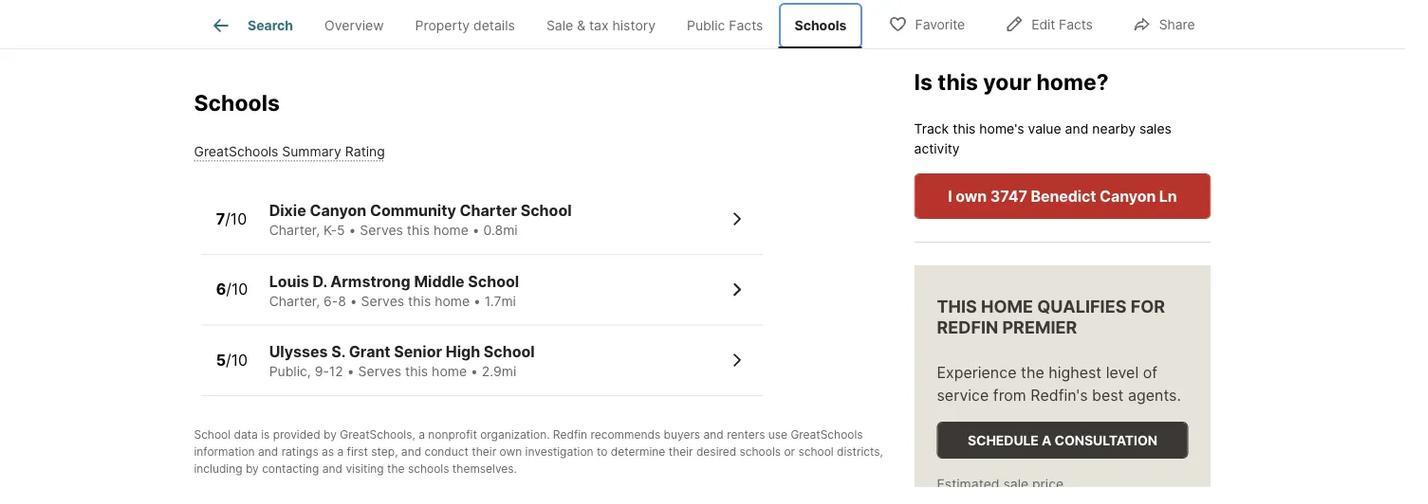 Task type: describe. For each thing, give the bounding box(es) containing it.
redfin's
[[1031, 386, 1088, 404]]

determine
[[611, 446, 665, 460]]

9-
[[315, 364, 329, 380]]

i
[[948, 187, 952, 205]]

by inside first step, and conduct their own investigation to determine their desired schools or school districts, including by contacting and visiting the schools themselves.
[[246, 463, 259, 477]]

3747
[[990, 187, 1028, 205]]

tab list containing search
[[194, 0, 878, 48]]

s.
[[331, 343, 345, 362]]

ulysses s. grant senior high school public, 9-12 • serves this home • 2.9mi
[[269, 343, 535, 380]]

• right k-
[[349, 223, 356, 239]]

for
[[1131, 296, 1165, 317]]

investigation
[[525, 446, 594, 460]]

louis
[[269, 273, 309, 291]]

/10 for 7
[[225, 210, 247, 229]]

ratings
[[281, 446, 319, 460]]

schools tab
[[779, 3, 863, 48]]

2.9mi
[[482, 364, 516, 380]]

property details tab
[[400, 3, 531, 48]]

0 horizontal spatial greatschools
[[194, 144, 278, 160]]

ulysses
[[269, 343, 328, 362]]

charter
[[460, 202, 517, 221]]

and down the ,
[[401, 446, 421, 460]]

sale & tax history
[[547, 17, 656, 33]]

1.7mi
[[485, 294, 516, 310]]

dixie
[[269, 202, 306, 221]]

home?
[[1037, 68, 1109, 95]]

this inside dixie canyon community charter school charter, k-5 • serves this home • 0.8mi
[[407, 223, 430, 239]]

schools inside 'tab'
[[795, 17, 847, 33]]

7 /10
[[216, 210, 247, 229]]

• right 12
[[347, 364, 355, 380]]

i own 3747 benedict canyon ln
[[948, 187, 1177, 205]]

summary
[[282, 144, 341, 160]]

first
[[347, 446, 368, 460]]

highest
[[1049, 363, 1102, 382]]

and up desired
[[704, 429, 724, 443]]

sale
[[547, 17, 573, 33]]

facts for public facts
[[729, 17, 763, 33]]

&
[[577, 17, 586, 33]]

first step, and conduct their own investigation to determine their desired schools or school districts, including by contacting and visiting the schools themselves.
[[194, 446, 883, 477]]

serves for community
[[360, 223, 403, 239]]

service
[[937, 386, 989, 404]]

home for charter
[[434, 223, 469, 239]]

history
[[613, 17, 656, 33]]

1 vertical spatial 5
[[216, 352, 226, 370]]

0.8mi
[[484, 223, 518, 239]]

desired
[[696, 446, 737, 460]]

• left 1.7mi
[[474, 294, 481, 310]]

this inside ulysses s. grant senior high school public, 9-12 • serves this home • 2.9mi
[[405, 364, 428, 380]]

0 horizontal spatial schools
[[194, 90, 280, 117]]

own inside "button"
[[956, 187, 987, 205]]

favorite button
[[873, 4, 981, 43]]

or
[[784, 446, 795, 460]]

serves for armstrong
[[361, 294, 404, 310]]

1 horizontal spatial greatschools
[[340, 429, 412, 443]]

6
[[216, 281, 226, 300]]

1 their from the left
[[472, 446, 496, 460]]

charter, for dixie
[[269, 223, 320, 239]]

sale & tax history tab
[[531, 3, 671, 48]]

5 inside dixie canyon community charter school charter, k-5 • serves this home • 0.8mi
[[337, 223, 345, 239]]

edit facts button
[[989, 4, 1109, 43]]

k-
[[324, 223, 337, 239]]

favorite
[[915, 17, 965, 33]]

nonprofit
[[428, 429, 477, 443]]

search
[[248, 17, 293, 33]]

renters
[[727, 429, 765, 443]]

premier
[[1002, 317, 1077, 338]]

agents.
[[1128, 386, 1181, 404]]

consultation
[[1055, 432, 1158, 449]]

high
[[446, 343, 480, 362]]

recommends
[[591, 429, 661, 443]]

schedule a consultation button
[[937, 422, 1189, 459]]

is this your home?
[[914, 68, 1109, 95]]

step,
[[371, 446, 398, 460]]

this inside track this home's value and nearby sales activity
[[953, 120, 976, 136]]

experience
[[937, 363, 1017, 382]]

/10 for 5
[[226, 352, 248, 370]]

middle
[[414, 273, 465, 291]]

and down is on the bottom left
[[258, 446, 278, 460]]

home for middle
[[435, 294, 470, 310]]

0 horizontal spatial schools
[[408, 463, 449, 477]]

own inside first step, and conduct their own investigation to determine their desired schools or school districts, including by contacting and visiting the schools themselves.
[[500, 446, 522, 460]]

senior
[[394, 343, 442, 362]]

school
[[798, 446, 834, 460]]

2 their from the left
[[669, 446, 693, 460]]

rating
[[345, 144, 385, 160]]

armstrong
[[331, 273, 411, 291]]

including
[[194, 463, 242, 477]]

0 horizontal spatial a
[[337, 446, 344, 460]]

louis d. armstrong middle school charter, 6-8 • serves this home • 1.7mi
[[269, 273, 519, 310]]

5 /10
[[216, 352, 248, 370]]

level
[[1106, 363, 1139, 382]]

i own 3747 benedict canyon ln button
[[914, 173, 1211, 219]]

search link
[[210, 14, 293, 37]]

data
[[234, 429, 258, 443]]

track
[[914, 120, 949, 136]]

ln
[[1159, 187, 1177, 205]]

/10 for 6
[[226, 281, 248, 300]]

property details
[[415, 17, 515, 33]]

8
[[338, 294, 346, 310]]

greatschools summary rating
[[194, 144, 385, 160]]

edit facts
[[1032, 17, 1093, 33]]

0 vertical spatial schools
[[740, 446, 781, 460]]

public
[[687, 17, 725, 33]]

a
[[1042, 432, 1052, 449]]

grant
[[349, 343, 391, 362]]

track this home's value and nearby sales activity
[[914, 120, 1172, 156]]



Task type: locate. For each thing, give the bounding box(es) containing it.
1 charter, from the top
[[269, 223, 320, 239]]

• right 8
[[350, 294, 357, 310]]

/10 left public,
[[226, 352, 248, 370]]

by up as
[[324, 429, 337, 443]]

contacting
[[262, 463, 319, 477]]

1 vertical spatial home
[[435, 294, 470, 310]]

home down middle
[[435, 294, 470, 310]]

qualifies
[[1037, 296, 1127, 317]]

organization.
[[480, 429, 550, 443]]

facts
[[1059, 17, 1093, 33], [729, 17, 763, 33]]

school up 1.7mi
[[468, 273, 519, 291]]

serves inside dixie canyon community charter school charter, k-5 • serves this home • 0.8mi
[[360, 223, 403, 239]]

this home qualifies for redfin premier
[[937, 296, 1165, 338]]

0 vertical spatial /10
[[225, 210, 247, 229]]

themselves.
[[452, 463, 517, 477]]

this down community
[[407, 223, 430, 239]]

canyon up k-
[[310, 202, 367, 221]]

this right is
[[938, 68, 978, 95]]

greatschools
[[194, 144, 278, 160], [340, 429, 412, 443], [791, 429, 863, 443]]

2 vertical spatial /10
[[226, 352, 248, 370]]

1 vertical spatial a
[[337, 446, 344, 460]]

12
[[329, 364, 343, 380]]

a right the ,
[[419, 429, 425, 443]]

5 up armstrong
[[337, 223, 345, 239]]

is
[[914, 68, 933, 95]]

6-
[[324, 294, 338, 310]]

own right the i
[[956, 187, 987, 205]]

nearby
[[1093, 120, 1136, 136]]

serves inside louis d. armstrong middle school charter, 6-8 • serves this home • 1.7mi
[[361, 294, 404, 310]]

facts right public at the top
[[729, 17, 763, 33]]

and inside track this home's value and nearby sales activity
[[1065, 120, 1089, 136]]

experience the highest level of service from redfin's best agents.
[[937, 363, 1181, 404]]

home's
[[980, 120, 1025, 136]]

their down buyers
[[669, 446, 693, 460]]

a
[[419, 429, 425, 443], [337, 446, 344, 460]]

this right track
[[953, 120, 976, 136]]

1 horizontal spatial their
[[669, 446, 693, 460]]

redfin
[[553, 429, 588, 443]]

schools
[[740, 446, 781, 460], [408, 463, 449, 477]]

•
[[349, 223, 356, 239], [472, 223, 480, 239], [350, 294, 357, 310], [474, 294, 481, 310], [347, 364, 355, 380], [471, 364, 478, 380]]

0 horizontal spatial 5
[[216, 352, 226, 370]]

own
[[956, 187, 987, 205], [500, 446, 522, 460]]

a right as
[[337, 446, 344, 460]]

0 horizontal spatial own
[[500, 446, 522, 460]]

d.
[[313, 273, 327, 291]]

charter, down dixie
[[269, 223, 320, 239]]

tax
[[589, 17, 609, 33]]

own down organization.
[[500, 446, 522, 460]]

the up from on the right bottom of page
[[1021, 363, 1045, 382]]

canyon left the ln at the top right
[[1100, 187, 1156, 205]]

conduct
[[425, 446, 469, 460]]

their up themselves.
[[472, 446, 496, 460]]

home inside dixie canyon community charter school charter, k-5 • serves this home • 0.8mi
[[434, 223, 469, 239]]

provided
[[273, 429, 320, 443]]

by down information
[[246, 463, 259, 477]]

this down middle
[[408, 294, 431, 310]]

• down charter
[[472, 223, 480, 239]]

1 horizontal spatial facts
[[1059, 17, 1093, 33]]

greatschools summary rating link
[[194, 144, 385, 160]]

information
[[194, 446, 255, 460]]

sales
[[1140, 120, 1172, 136]]

of
[[1143, 363, 1158, 382]]

use
[[768, 429, 788, 443]]

1 vertical spatial own
[[500, 446, 522, 460]]

the down step,
[[387, 463, 405, 477]]

overview tab
[[309, 3, 400, 48]]

charter, inside dixie canyon community charter school charter, k-5 • serves this home • 0.8mi
[[269, 223, 320, 239]]

2 vertical spatial home
[[432, 364, 467, 380]]

school right charter
[[521, 202, 572, 221]]

serves down armstrong
[[361, 294, 404, 310]]

canyon
[[1100, 187, 1156, 205], [310, 202, 367, 221]]

1 vertical spatial /10
[[226, 281, 248, 300]]

overview
[[325, 17, 384, 33]]

value
[[1028, 120, 1062, 136]]

1 vertical spatial by
[[246, 463, 259, 477]]

school up '2.9mi'
[[484, 343, 535, 362]]

6 /10
[[216, 281, 248, 300]]

0 horizontal spatial canyon
[[310, 202, 367, 221]]

schools down renters
[[740, 446, 781, 460]]

serves down community
[[360, 223, 403, 239]]

charter, inside louis d. armstrong middle school charter, 6-8 • serves this home • 1.7mi
[[269, 294, 320, 310]]

home down charter
[[434, 223, 469, 239]]

as
[[322, 446, 334, 460]]

public,
[[269, 364, 311, 380]]

0 vertical spatial charter,
[[269, 223, 320, 239]]

1 horizontal spatial schools
[[795, 17, 847, 33]]

facts right edit
[[1059, 17, 1093, 33]]

0 vertical spatial serves
[[360, 223, 403, 239]]

best
[[1092, 386, 1124, 404]]

public facts tab
[[671, 3, 779, 48]]

districts,
[[837, 446, 883, 460]]

to
[[597, 446, 608, 460]]

0 vertical spatial the
[[1021, 363, 1045, 382]]

schools down conduct
[[408, 463, 449, 477]]

0 vertical spatial a
[[419, 429, 425, 443]]

is
[[261, 429, 270, 443]]

0 horizontal spatial the
[[387, 463, 405, 477]]

their
[[472, 446, 496, 460], [669, 446, 693, 460]]

visiting
[[346, 463, 384, 477]]

5 left public,
[[216, 352, 226, 370]]

0 vertical spatial own
[[956, 187, 987, 205]]

details
[[474, 17, 515, 33]]

this
[[937, 296, 977, 317]]

0 horizontal spatial their
[[472, 446, 496, 460]]

serves down the grant
[[358, 364, 401, 380]]

facts inside tab
[[729, 17, 763, 33]]

1 horizontal spatial canyon
[[1100, 187, 1156, 205]]

the inside experience the highest level of service from redfin's best agents.
[[1021, 363, 1045, 382]]

school up information
[[194, 429, 231, 443]]

1 horizontal spatial by
[[324, 429, 337, 443]]

home
[[981, 296, 1033, 317]]

2 charter, from the top
[[269, 294, 320, 310]]

dixie canyon community charter school charter, k-5 • serves this home • 0.8mi
[[269, 202, 572, 239]]

0 vertical spatial 5
[[337, 223, 345, 239]]

1 vertical spatial the
[[387, 463, 405, 477]]

redfin
[[937, 317, 999, 338]]

1 vertical spatial charter,
[[269, 294, 320, 310]]

your
[[983, 68, 1032, 95]]

greatschools up 7 /10
[[194, 144, 278, 160]]

greatschools inside , a nonprofit organization. redfin recommends buyers and renters use greatschools information and ratings as a
[[791, 429, 863, 443]]

1 vertical spatial schools
[[408, 463, 449, 477]]

benedict
[[1031, 187, 1096, 205]]

share button
[[1117, 4, 1211, 43]]

school inside ulysses s. grant senior high school public, 9-12 • serves this home • 2.9mi
[[484, 343, 535, 362]]

1 vertical spatial schools
[[194, 90, 280, 117]]

greatschools up step,
[[340, 429, 412, 443]]

charter, for louis
[[269, 294, 320, 310]]

0 vertical spatial home
[[434, 223, 469, 239]]

2 vertical spatial serves
[[358, 364, 401, 380]]

buyers
[[664, 429, 700, 443]]

community
[[370, 202, 456, 221]]

and
[[1065, 120, 1089, 136], [704, 429, 724, 443], [258, 446, 278, 460], [401, 446, 421, 460], [322, 463, 343, 477]]

/10 left dixie
[[225, 210, 247, 229]]

property
[[415, 17, 470, 33]]

0 horizontal spatial facts
[[729, 17, 763, 33]]

charter, down louis
[[269, 294, 320, 310]]

canyon inside dixie canyon community charter school charter, k-5 • serves this home • 0.8mi
[[310, 202, 367, 221]]

the inside first step, and conduct their own investigation to determine their desired schools or school districts, including by contacting and visiting the schools themselves.
[[387, 463, 405, 477]]

1 horizontal spatial schools
[[740, 446, 781, 460]]

this
[[938, 68, 978, 95], [953, 120, 976, 136], [407, 223, 430, 239], [408, 294, 431, 310], [405, 364, 428, 380]]

1 horizontal spatial own
[[956, 187, 987, 205]]

from
[[993, 386, 1027, 404]]

0 vertical spatial by
[[324, 429, 337, 443]]

public facts
[[687, 17, 763, 33]]

school inside dixie canyon community charter school charter, k-5 • serves this home • 0.8mi
[[521, 202, 572, 221]]

• down high
[[471, 364, 478, 380]]

1 horizontal spatial the
[[1021, 363, 1045, 382]]

home inside louis d. armstrong middle school charter, 6-8 • serves this home • 1.7mi
[[435, 294, 470, 310]]

the
[[1021, 363, 1045, 382], [387, 463, 405, 477]]

0 vertical spatial schools
[[795, 17, 847, 33]]

home down high
[[432, 364, 467, 380]]

serves inside ulysses s. grant senior high school public, 9-12 • serves this home • 2.9mi
[[358, 364, 401, 380]]

school inside louis d. armstrong middle school charter, 6-8 • serves this home • 1.7mi
[[468, 273, 519, 291]]

facts inside button
[[1059, 17, 1093, 33]]

and right value
[[1065, 120, 1089, 136]]

2 horizontal spatial greatschools
[[791, 429, 863, 443]]

charter,
[[269, 223, 320, 239], [269, 294, 320, 310]]

facts for edit facts
[[1059, 17, 1093, 33]]

school data is provided by greatschools
[[194, 429, 412, 443]]

0 horizontal spatial by
[[246, 463, 259, 477]]

1 horizontal spatial a
[[419, 429, 425, 443]]

home inside ulysses s. grant senior high school public, 9-12 • serves this home • 2.9mi
[[432, 364, 467, 380]]

this inside louis d. armstrong middle school charter, 6-8 • serves this home • 1.7mi
[[408, 294, 431, 310]]

canyon inside "button"
[[1100, 187, 1156, 205]]

this down senior
[[405, 364, 428, 380]]

1 vertical spatial serves
[[361, 294, 404, 310]]

and down as
[[322, 463, 343, 477]]

schools
[[795, 17, 847, 33], [194, 90, 280, 117]]

greatschools up school
[[791, 429, 863, 443]]

schedule
[[968, 432, 1039, 449]]

1 horizontal spatial 5
[[337, 223, 345, 239]]

/10 left louis
[[226, 281, 248, 300]]

tab list
[[194, 0, 878, 48]]



Task type: vqa. For each thing, say whether or not it's contained in the screenshot.
run
no



